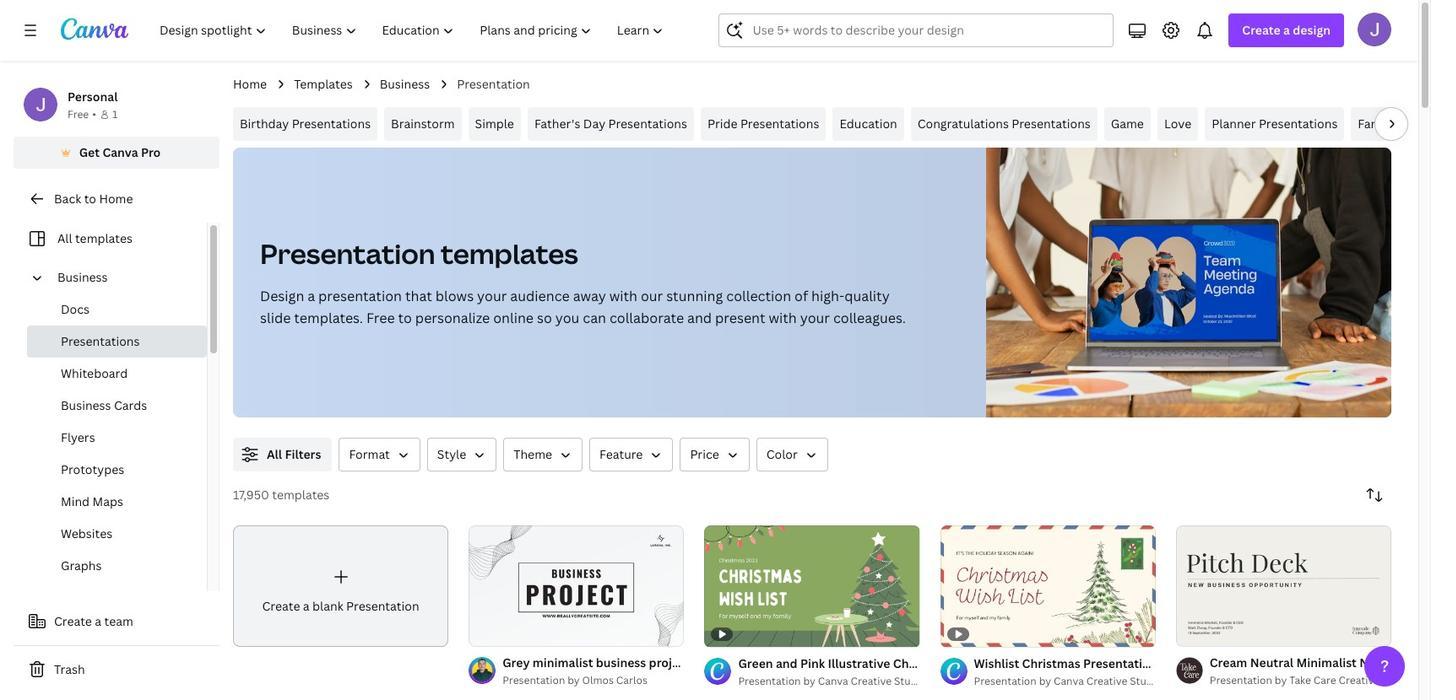 Task type: locate. For each thing, give the bounding box(es) containing it.
creative inside 'presentation by take care creative' link
[[1339, 674, 1380, 688]]

style up the care
[[1304, 656, 1333, 672]]

0 vertical spatial with
[[609, 287, 638, 306]]

take
[[1290, 674, 1311, 688]]

pride presentations
[[708, 116, 820, 132]]

templates for presentation templates
[[441, 236, 578, 272]]

0 horizontal spatial templates
[[75, 231, 133, 247]]

presentations down templates link
[[292, 116, 371, 132]]

2 horizontal spatial canva
[[1054, 674, 1084, 689]]

1 horizontal spatial canva
[[818, 674, 848, 689]]

1 horizontal spatial with
[[769, 309, 797, 328]]

0 horizontal spatial business link
[[51, 262, 197, 294]]

1 horizontal spatial creative
[[1087, 674, 1128, 689]]

online
[[493, 309, 534, 328]]

1 right •
[[112, 107, 118, 122]]

business up docs
[[57, 269, 108, 285]]

0 vertical spatial style
[[437, 447, 466, 463]]

presentations left the game
[[1012, 116, 1091, 132]]

of left high-
[[795, 287, 808, 306]]

1 horizontal spatial studio
[[1130, 674, 1162, 689]]

1 presentation by canva creative studio link from the left
[[738, 674, 926, 690]]

wishlist christmas presentation in cream red scrapbook style presentation by canva creative studio
[[974, 656, 1333, 689]]

presentation
[[318, 287, 402, 306], [693, 655, 767, 671]]

0 horizontal spatial of
[[488, 627, 497, 639]]

brainstorm link
[[384, 107, 462, 141]]

design a presentation that blows your audience away with our stunning collection of high-quality slide templates. free to personalize online so you can collaborate and present with your colleagues.
[[260, 287, 906, 328]]

business up brainstorm
[[380, 76, 430, 92]]

0 horizontal spatial your
[[477, 287, 507, 306]]

1 left the 18
[[1188, 627, 1193, 639]]

0 vertical spatial presentation
[[318, 287, 402, 306]]

0 horizontal spatial canva
[[103, 144, 138, 160]]

2 vertical spatial business
[[61, 398, 111, 414]]

create inside button
[[54, 614, 92, 630]]

with left the our
[[609, 287, 638, 306]]

1 vertical spatial home
[[99, 191, 133, 207]]

feature button
[[590, 438, 673, 472]]

presentations inside 'link'
[[1259, 116, 1338, 132]]

of left 14
[[488, 627, 497, 639]]

pride presentations link
[[701, 107, 826, 141]]

0 horizontal spatial all
[[57, 231, 72, 247]]

presentation right project
[[693, 655, 767, 671]]

1 left 14
[[481, 627, 486, 639]]

presentation by take care creative
[[1210, 674, 1380, 688]]

simple link
[[468, 107, 521, 141]]

all left the filters
[[267, 447, 282, 463]]

to right the back
[[84, 191, 96, 207]]

free left •
[[68, 107, 89, 122]]

home up birthday
[[233, 76, 267, 92]]

with down collection
[[769, 309, 797, 328]]

canva
[[103, 144, 138, 160], [818, 674, 848, 689], [1054, 674, 1084, 689]]

1 horizontal spatial style
[[1304, 656, 1333, 672]]

1 horizontal spatial of
[[795, 287, 808, 306]]

templates down back to home
[[75, 231, 133, 247]]

1 horizontal spatial 1
[[481, 627, 486, 639]]

0 horizontal spatial creative
[[851, 674, 892, 689]]

2 horizontal spatial 1
[[1188, 627, 1193, 639]]

red
[[1214, 656, 1237, 672]]

color
[[767, 447, 798, 463]]

free •
[[68, 107, 96, 122]]

to down that on the top left of the page
[[398, 309, 412, 328]]

0 horizontal spatial 1
[[112, 107, 118, 122]]

fandom link
[[1352, 107, 1411, 141]]

pro
[[141, 144, 161, 160]]

style right format button on the bottom left of page
[[437, 447, 466, 463]]

care
[[1314, 674, 1337, 688]]

business
[[380, 76, 430, 92], [57, 269, 108, 285], [61, 398, 111, 414]]

whiteboard
[[61, 366, 128, 382]]

maps
[[92, 494, 123, 510]]

slide
[[260, 309, 291, 328]]

present
[[715, 309, 766, 328]]

1 horizontal spatial free
[[367, 309, 395, 328]]

1 inside 1 of 18 link
[[1188, 627, 1193, 639]]

0 vertical spatial your
[[477, 287, 507, 306]]

Sort by button
[[1358, 479, 1392, 513]]

0 vertical spatial to
[[84, 191, 96, 207]]

templates up audience
[[441, 236, 578, 272]]

2 horizontal spatial of
[[1195, 627, 1205, 639]]

create a team button
[[14, 606, 220, 639]]

Search search field
[[753, 14, 1103, 46]]

creative inside presentation by canva creative studio link
[[851, 674, 892, 689]]

a inside button
[[95, 614, 101, 630]]

free
[[68, 107, 89, 122], [367, 309, 395, 328]]

create left design
[[1243, 22, 1281, 38]]

0 horizontal spatial studio
[[894, 674, 926, 689]]

2 presentation by canva creative studio link from the left
[[974, 674, 1162, 690]]

templates link
[[294, 75, 353, 94]]

templates down the filters
[[272, 487, 330, 503]]

None search field
[[719, 14, 1114, 47]]

jacob simon image
[[1358, 13, 1392, 46]]

0 vertical spatial home
[[233, 76, 267, 92]]

blank
[[313, 599, 343, 615]]

your
[[477, 287, 507, 306], [800, 309, 830, 328]]

grey minimalist business project presentation presentation by olmos carlos
[[503, 655, 767, 688]]

a for blank
[[303, 599, 310, 615]]

design
[[1293, 22, 1331, 38]]

style inside the style button
[[437, 447, 466, 463]]

0 horizontal spatial home
[[99, 191, 133, 207]]

creative
[[1339, 674, 1380, 688], [851, 674, 892, 689], [1087, 674, 1128, 689]]

brainstorm
[[391, 116, 455, 132]]

creative inside wishlist christmas presentation in cream red scrapbook style presentation by canva creative studio
[[1087, 674, 1128, 689]]

congratulations
[[918, 116, 1009, 132]]

0 vertical spatial free
[[68, 107, 89, 122]]

a left design
[[1284, 22, 1290, 38]]

1 horizontal spatial templates
[[272, 487, 330, 503]]

so
[[537, 309, 552, 328]]

grey minimalist business project presentation link
[[503, 654, 767, 673]]

1 vertical spatial your
[[800, 309, 830, 328]]

0 horizontal spatial create
[[54, 614, 92, 630]]

1 horizontal spatial create
[[262, 599, 300, 615]]

1 of 14 link
[[469, 526, 684, 647]]

to inside the design a presentation that blows your audience away with our stunning collection of high-quality slide templates. free to personalize online so you can collaborate and present with your colleagues.
[[398, 309, 412, 328]]

1 horizontal spatial all
[[267, 447, 282, 463]]

of left the 18
[[1195, 627, 1205, 639]]

a
[[1284, 22, 1290, 38], [308, 287, 315, 306], [303, 599, 310, 615], [95, 614, 101, 630]]

love link
[[1158, 107, 1199, 141]]

1 horizontal spatial to
[[398, 309, 412, 328]]

1 vertical spatial free
[[367, 309, 395, 328]]

a for design
[[1284, 22, 1290, 38]]

presentation up templates.
[[318, 287, 402, 306]]

congratulations presentations
[[918, 116, 1091, 132]]

14
[[499, 627, 510, 639]]

whiteboard link
[[27, 358, 207, 390]]

blows
[[436, 287, 474, 306]]

business up flyers
[[61, 398, 111, 414]]

1 horizontal spatial presentation
[[693, 655, 767, 671]]

mind
[[61, 494, 90, 510]]

0 horizontal spatial free
[[68, 107, 89, 122]]

a up templates.
[[308, 287, 315, 306]]

docs link
[[27, 294, 207, 326]]

quality
[[845, 287, 890, 306]]

create left blank
[[262, 599, 300, 615]]

business cards
[[61, 398, 147, 414]]

presentations for birthday presentations
[[292, 116, 371, 132]]

business link up brainstorm
[[380, 75, 430, 94]]

1
[[112, 107, 118, 122], [481, 627, 486, 639], [1188, 627, 1193, 639]]

with
[[609, 287, 638, 306], [769, 309, 797, 328]]

1 horizontal spatial your
[[800, 309, 830, 328]]

all filters button
[[233, 438, 332, 472]]

cards
[[114, 398, 147, 414]]

1 vertical spatial style
[[1304, 656, 1333, 672]]

theme
[[514, 447, 552, 463]]

1 horizontal spatial presentation by canva creative studio link
[[974, 674, 1162, 690]]

2 horizontal spatial creative
[[1339, 674, 1380, 688]]

create for create a blank presentation
[[262, 599, 300, 615]]

2 horizontal spatial create
[[1243, 22, 1281, 38]]

all inside all templates link
[[57, 231, 72, 247]]

business link down all templates link
[[51, 262, 197, 294]]

all
[[57, 231, 72, 247], [267, 447, 282, 463]]

create
[[1243, 22, 1281, 38], [262, 599, 300, 615], [54, 614, 92, 630]]

pride
[[708, 116, 738, 132]]

presentations for planner presentations
[[1259, 116, 1338, 132]]

our
[[641, 287, 663, 306]]

presentation by canva creative studio link
[[738, 674, 926, 690], [974, 674, 1162, 690]]

free inside the design a presentation that blows your audience away with our stunning collection of high-quality slide templates. free to personalize online so you can collaborate and present with your colleagues.
[[367, 309, 395, 328]]

a left blank
[[303, 599, 310, 615]]

presentations right pride
[[741, 116, 820, 132]]

studio
[[894, 674, 926, 689], [1130, 674, 1162, 689]]

your down high-
[[800, 309, 830, 328]]

a for presentation
[[308, 287, 315, 306]]

a inside dropdown button
[[1284, 22, 1290, 38]]

presentations right planner
[[1259, 116, 1338, 132]]

cream neutral minimalist new business pitch deck presentation image
[[1176, 526, 1392, 647]]

2 studio from the left
[[1130, 674, 1162, 689]]

high-
[[812, 287, 845, 306]]

presentations right day
[[609, 116, 687, 132]]

1 vertical spatial to
[[398, 309, 412, 328]]

your up online
[[477, 287, 507, 306]]

by
[[568, 674, 580, 688], [1275, 674, 1287, 688], [804, 674, 816, 689], [1039, 674, 1051, 689]]

create inside dropdown button
[[1243, 22, 1281, 38]]

personal
[[68, 89, 118, 105]]

presentation
[[457, 76, 530, 92], [260, 236, 435, 272], [346, 599, 419, 615], [1084, 656, 1158, 672], [503, 674, 565, 688], [1210, 674, 1273, 688], [738, 674, 801, 689], [974, 674, 1037, 689]]

free right templates.
[[367, 309, 395, 328]]

price
[[690, 447, 719, 463]]

a left team on the left bottom of page
[[95, 614, 101, 630]]

1 vertical spatial presentation
[[693, 655, 767, 671]]

2 horizontal spatial templates
[[441, 236, 578, 272]]

all down the back
[[57, 231, 72, 247]]

1 inside 1 of 14 link
[[481, 627, 486, 639]]

get
[[79, 144, 100, 160]]

0 horizontal spatial presentation by canva creative studio link
[[738, 674, 926, 690]]

1 vertical spatial all
[[267, 447, 282, 463]]

templates
[[75, 231, 133, 247], [441, 236, 578, 272], [272, 487, 330, 503]]

create for create a team
[[54, 614, 92, 630]]

create left team on the left bottom of page
[[54, 614, 92, 630]]

0 vertical spatial all
[[57, 231, 72, 247]]

1 for 1 of 14
[[481, 627, 486, 639]]

1 horizontal spatial home
[[233, 76, 267, 92]]

presentation inside grey minimalist business project presentation presentation by olmos carlos
[[503, 674, 565, 688]]

0 horizontal spatial to
[[84, 191, 96, 207]]

home up all templates link
[[99, 191, 133, 207]]

0 horizontal spatial presentation
[[318, 287, 402, 306]]

1 vertical spatial business link
[[51, 262, 197, 294]]

all inside all filters button
[[267, 447, 282, 463]]

of
[[795, 287, 808, 306], [488, 627, 497, 639], [1195, 627, 1205, 639]]

templates for 17,950 templates
[[272, 487, 330, 503]]

mind maps
[[61, 494, 123, 510]]

0 vertical spatial business link
[[380, 75, 430, 94]]

1 horizontal spatial business link
[[380, 75, 430, 94]]

team
[[104, 614, 133, 630]]

0 horizontal spatial style
[[437, 447, 466, 463]]

1 studio from the left
[[894, 674, 926, 689]]

a inside the design a presentation that blows your audience away with our stunning collection of high-quality slide templates. free to personalize online so you can collaborate and present with your colleagues.
[[308, 287, 315, 306]]



Task type: describe. For each thing, give the bounding box(es) containing it.
docs
[[61, 301, 90, 318]]

colleagues.
[[833, 309, 906, 328]]

game
[[1111, 116, 1144, 132]]

color button
[[756, 438, 828, 472]]

1 of 18 link
[[1176, 526, 1392, 647]]

game link
[[1104, 107, 1151, 141]]

presentation inside grey minimalist business project presentation presentation by olmos carlos
[[693, 655, 767, 671]]

0 vertical spatial business
[[380, 76, 430, 92]]

create a blank presentation element
[[233, 526, 449, 647]]

presentation by canva creative studio
[[738, 674, 926, 689]]

back
[[54, 191, 81, 207]]

create a design
[[1243, 22, 1331, 38]]

create a design button
[[1229, 14, 1344, 47]]

create a blank presentation
[[262, 599, 419, 615]]

personalize
[[415, 309, 490, 328]]

birthday presentations
[[240, 116, 371, 132]]

all for all templates
[[57, 231, 72, 247]]

feature
[[600, 447, 643, 463]]

olmos
[[582, 674, 614, 688]]

templates for all templates
[[75, 231, 133, 247]]

create for create a design
[[1243, 22, 1281, 38]]

1 of 14
[[481, 627, 510, 639]]

collaborate
[[610, 309, 684, 328]]

•
[[92, 107, 96, 122]]

top level navigation element
[[149, 14, 679, 47]]

prototypes link
[[27, 454, 207, 486]]

simple
[[475, 116, 514, 132]]

minimalist
[[533, 655, 593, 671]]

create a team
[[54, 614, 133, 630]]

grey minimalist business project presentation image
[[469, 526, 684, 647]]

of for presentation by olmos carlos
[[488, 627, 497, 639]]

education
[[840, 116, 898, 132]]

carlos
[[616, 674, 648, 688]]

you
[[555, 309, 580, 328]]

presentation inside the design a presentation that blows your audience away with our stunning collection of high-quality slide templates. free to personalize online so you can collaborate and present with your colleagues.
[[318, 287, 402, 306]]

fandom
[[1358, 116, 1404, 132]]

and
[[687, 309, 712, 328]]

style inside wishlist christmas presentation in cream red scrapbook style presentation by canva creative studio
[[1304, 656, 1333, 672]]

1 for 1
[[112, 107, 118, 122]]

congratulations presentations link
[[911, 107, 1098, 141]]

planner presentations
[[1212, 116, 1338, 132]]

father's
[[534, 116, 581, 132]]

canva inside button
[[103, 144, 138, 160]]

father's day presentations link
[[528, 107, 694, 141]]

of inside the design a presentation that blows your audience away with our stunning collection of high-quality slide templates. free to personalize online so you can collaborate and present with your colleagues.
[[795, 287, 808, 306]]

all for all filters
[[267, 447, 282, 463]]

design
[[260, 287, 304, 306]]

away
[[573, 287, 606, 306]]

get canva pro
[[79, 144, 161, 160]]

cream
[[1174, 656, 1212, 672]]

a for team
[[95, 614, 101, 630]]

birthday
[[240, 116, 289, 132]]

all filters
[[267, 447, 321, 463]]

stunning
[[666, 287, 723, 306]]

presentations for congratulations presentations
[[1012, 116, 1091, 132]]

get canva pro button
[[14, 137, 220, 169]]

17,950 templates
[[233, 487, 330, 503]]

planner
[[1212, 116, 1256, 132]]

templates.
[[294, 309, 363, 328]]

by inside grey minimalist business project presentation presentation by olmos carlos
[[568, 674, 580, 688]]

audience
[[510, 287, 570, 306]]

17,950
[[233, 487, 269, 503]]

presentations up whiteboard
[[61, 334, 140, 350]]

education link
[[833, 107, 904, 141]]

format button
[[339, 438, 420, 472]]

canva inside wishlist christmas presentation in cream red scrapbook style presentation by canva creative studio
[[1054, 674, 1084, 689]]

of for presentation by take care creative
[[1195, 627, 1205, 639]]

father's day presentations
[[534, 116, 687, 132]]

style button
[[427, 438, 497, 472]]

create a blank presentation link
[[233, 526, 449, 647]]

back to home link
[[14, 182, 220, 216]]

graphs link
[[27, 551, 207, 583]]

websites link
[[27, 519, 207, 551]]

0 horizontal spatial with
[[609, 287, 638, 306]]

trash link
[[14, 654, 220, 687]]

by inside wishlist christmas presentation in cream red scrapbook style presentation by canva creative studio
[[1039, 674, 1051, 689]]

presentations for pride presentations
[[741, 116, 820, 132]]

price button
[[680, 438, 750, 472]]

scrapbook
[[1239, 656, 1301, 672]]

presentation templates
[[260, 236, 578, 272]]

back to home
[[54, 191, 133, 207]]

all templates
[[57, 231, 133, 247]]

wishlist christmas presentation in cream red scrapbook style link
[[974, 655, 1333, 674]]

1 vertical spatial with
[[769, 309, 797, 328]]

home link
[[233, 75, 267, 94]]

wishlist
[[974, 656, 1020, 672]]

christmas
[[1022, 656, 1081, 672]]

birthday presentations link
[[233, 107, 378, 141]]

websites
[[61, 526, 113, 542]]

studio inside wishlist christmas presentation in cream red scrapbook style presentation by canva creative studio
[[1130, 674, 1162, 689]]

trash
[[54, 662, 85, 678]]

in
[[1160, 656, 1171, 672]]

grey
[[503, 655, 530, 671]]

prototypes
[[61, 462, 124, 478]]

templates
[[294, 76, 353, 92]]

1 vertical spatial business
[[57, 269, 108, 285]]

project
[[649, 655, 691, 671]]

all templates link
[[24, 223, 197, 255]]

1 for 1 of 18
[[1188, 627, 1193, 639]]

theme button
[[504, 438, 583, 472]]

filters
[[285, 447, 321, 463]]



Task type: vqa. For each thing, say whether or not it's contained in the screenshot.
ads at right
no



